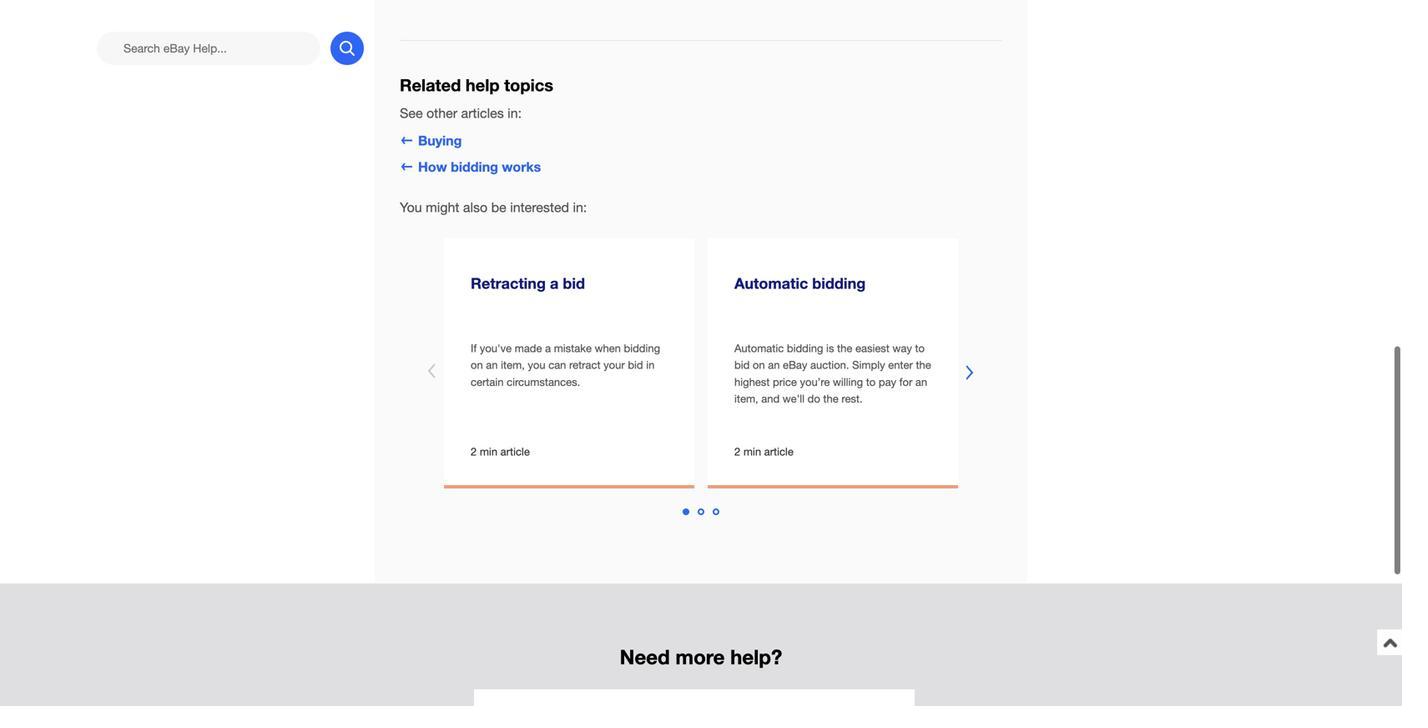 Task type: vqa. For each thing, say whether or not it's contained in the screenshot.
auction.
yes



Task type: locate. For each thing, give the bounding box(es) containing it.
1 horizontal spatial 2 min article
[[735, 446, 794, 459]]

0 horizontal spatial item,
[[501, 359, 525, 372]]

a up "can"
[[545, 342, 551, 355]]

1 vertical spatial automatic
[[735, 342, 784, 355]]

2
[[471, 446, 477, 459], [735, 446, 741, 459]]

way
[[893, 342, 912, 355]]

works
[[502, 159, 541, 175]]

in: down the topics
[[508, 105, 522, 121]]

item, down highest
[[735, 393, 758, 405]]

0 horizontal spatial bid
[[563, 275, 585, 293]]

0 horizontal spatial in:
[[508, 105, 522, 121]]

an
[[486, 359, 498, 372], [768, 359, 780, 372], [916, 376, 927, 389]]

you've
[[480, 342, 512, 355]]

circumstances.
[[507, 376, 580, 389]]

you might also be interested in:
[[400, 200, 587, 215]]

1 horizontal spatial 2
[[735, 446, 741, 459]]

bidding for automatic bidding is the easiest way to bid on an ebay auction. simply enter the highest price you're willing to pay for an item, and we'll do the rest.
[[787, 342, 823, 355]]

made
[[515, 342, 542, 355]]

buying link
[[400, 133, 462, 149]]

0 horizontal spatial min
[[480, 446, 498, 459]]

2 article from the left
[[764, 446, 794, 459]]

automatic bidding is the easiest way to bid on an ebay auction. simply enter the highest price you're willing to pay for an item, and we'll do the rest.
[[735, 342, 931, 405]]

2 for automatic bidding
[[735, 446, 741, 459]]

simply
[[852, 359, 885, 372]]

automatic for automatic bidding is the easiest way to bid on an ebay auction. simply enter the highest price you're willing to pay for an item, and we'll do the rest.
[[735, 342, 784, 355]]

the
[[837, 342, 853, 355], [916, 359, 931, 372], [823, 393, 839, 405]]

2 min article down and
[[735, 446, 794, 459]]

article for retracting
[[501, 446, 530, 459]]

0 vertical spatial automatic
[[735, 275, 808, 293]]

on inside automatic bidding is the easiest way to bid on an ebay auction. simply enter the highest price you're willing to pay for an item, and we'll do the rest.
[[753, 359, 765, 372]]

min down certain
[[480, 446, 498, 459]]

bidding up ebay at the right bottom
[[787, 342, 823, 355]]

a
[[550, 275, 559, 293], [545, 342, 551, 355]]

article down certain
[[501, 446, 530, 459]]

1 on from the left
[[471, 359, 483, 372]]

min
[[480, 446, 498, 459], [744, 446, 761, 459]]

1 vertical spatial a
[[545, 342, 551, 355]]

buying
[[418, 133, 462, 149]]

0 vertical spatial item,
[[501, 359, 525, 372]]

bidding up is
[[812, 275, 866, 293]]

interested
[[510, 200, 569, 215]]

0 horizontal spatial on
[[471, 359, 483, 372]]

on inside if you've made a mistake when bidding on an item, you can retract your bid in certain circumstances.
[[471, 359, 483, 372]]

also
[[463, 200, 488, 215]]

1 horizontal spatial article
[[764, 446, 794, 459]]

on up highest
[[753, 359, 765, 372]]

automatic inside automatic bidding is the easiest way to bid on an ebay auction. simply enter the highest price you're willing to pay for an item, and we'll do the rest.
[[735, 342, 784, 355]]

item, down made
[[501, 359, 525, 372]]

2 automatic from the top
[[735, 342, 784, 355]]

auction.
[[810, 359, 849, 372]]

on down if
[[471, 359, 483, 372]]

on
[[471, 359, 483, 372], [753, 359, 765, 372]]

related
[[400, 75, 461, 95]]

2 2 min article from the left
[[735, 446, 794, 459]]

2 on from the left
[[753, 359, 765, 372]]

min for automatic
[[744, 446, 761, 459]]

need more help?
[[620, 646, 782, 669]]

we'll
[[783, 393, 805, 405]]

0 vertical spatial to
[[915, 342, 925, 355]]

to right way
[[915, 342, 925, 355]]

see
[[400, 105, 423, 121]]

rest.
[[842, 393, 863, 405]]

the right do
[[823, 393, 839, 405]]

bidding
[[451, 159, 498, 175], [812, 275, 866, 293], [624, 342, 660, 355], [787, 342, 823, 355]]

1 automatic from the top
[[735, 275, 808, 293]]

an up price
[[768, 359, 780, 372]]

might
[[426, 200, 459, 215]]

an right for
[[916, 376, 927, 389]]

willing
[[833, 376, 863, 389]]

1 2 from the left
[[471, 446, 477, 459]]

a right retracting
[[550, 275, 559, 293]]

2 min article for retracting a bid
[[471, 446, 530, 459]]

1 vertical spatial in:
[[573, 200, 587, 215]]

1 vertical spatial to
[[866, 376, 876, 389]]

bid left the in on the left
[[628, 359, 643, 372]]

2 down highest
[[735, 446, 741, 459]]

1 horizontal spatial in:
[[573, 200, 587, 215]]

bid inside if you've made a mistake when bidding on an item, you can retract your bid in certain circumstances.
[[628, 359, 643, 372]]

1 horizontal spatial min
[[744, 446, 761, 459]]

0 horizontal spatial 2
[[471, 446, 477, 459]]

you're
[[800, 376, 830, 389]]

to left pay
[[866, 376, 876, 389]]

article
[[501, 446, 530, 459], [764, 446, 794, 459]]

in
[[646, 359, 655, 372]]

min down highest
[[744, 446, 761, 459]]

when
[[595, 342, 621, 355]]

2 horizontal spatial bid
[[735, 359, 750, 372]]

2 min article
[[471, 446, 530, 459], [735, 446, 794, 459]]

bidding up the in on the left
[[624, 342, 660, 355]]

1 vertical spatial item,
[[735, 393, 758, 405]]

need
[[620, 646, 670, 669]]

1 article from the left
[[501, 446, 530, 459]]

articles
[[461, 105, 504, 121]]

1 horizontal spatial bid
[[628, 359, 643, 372]]

2 min article down certain
[[471, 446, 530, 459]]

mistake
[[554, 342, 592, 355]]

to
[[915, 342, 925, 355], [866, 376, 876, 389]]

if
[[471, 342, 477, 355]]

highest
[[735, 376, 770, 389]]

1 horizontal spatial item,
[[735, 393, 758, 405]]

1 horizontal spatial an
[[768, 359, 780, 372]]

2 down certain
[[471, 446, 477, 459]]

ebay
[[783, 359, 807, 372]]

bid up highest
[[735, 359, 750, 372]]

0 vertical spatial a
[[550, 275, 559, 293]]

1 2 min article from the left
[[471, 446, 530, 459]]

0 horizontal spatial 2 min article
[[471, 446, 530, 459]]

1 horizontal spatial on
[[753, 359, 765, 372]]

bidding up also at left top
[[451, 159, 498, 175]]

0 vertical spatial the
[[837, 342, 853, 355]]

0 horizontal spatial article
[[501, 446, 530, 459]]

related help topics
[[400, 75, 553, 95]]

item, inside automatic bidding is the easiest way to bid on an ebay auction. simply enter the highest price you're willing to pay for an item, and we'll do the rest.
[[735, 393, 758, 405]]

the right is
[[837, 342, 853, 355]]

in:
[[508, 105, 522, 121], [573, 200, 587, 215]]

the right enter
[[916, 359, 931, 372]]

bid up mistake
[[563, 275, 585, 293]]

article down and
[[764, 446, 794, 459]]

bidding inside automatic bidding is the easiest way to bid on an ebay auction. simply enter the highest price you're willing to pay for an item, and we'll do the rest.
[[787, 342, 823, 355]]

2 min from the left
[[744, 446, 761, 459]]

1 min from the left
[[480, 446, 498, 459]]

retracting a bid
[[471, 275, 585, 293]]

0 vertical spatial in:
[[508, 105, 522, 121]]

retract
[[569, 359, 601, 372]]

automatic
[[735, 275, 808, 293], [735, 342, 784, 355]]

item,
[[501, 359, 525, 372], [735, 393, 758, 405]]

bid
[[563, 275, 585, 293], [628, 359, 643, 372], [735, 359, 750, 372]]

in: right interested
[[573, 200, 587, 215]]

2 2 from the left
[[735, 446, 741, 459]]

an down you've
[[486, 359, 498, 372]]

0 horizontal spatial an
[[486, 359, 498, 372]]



Task type: describe. For each thing, give the bounding box(es) containing it.
2 vertical spatial the
[[823, 393, 839, 405]]

automatic bidding
[[735, 275, 866, 293]]

be
[[491, 200, 506, 215]]

how bidding works
[[418, 159, 541, 175]]

other
[[427, 105, 457, 121]]

you
[[528, 359, 546, 372]]

more
[[676, 646, 725, 669]]

retracting
[[471, 275, 546, 293]]

see other articles in:
[[400, 105, 522, 121]]

how bidding works link
[[400, 159, 541, 175]]

can
[[549, 359, 566, 372]]

certain
[[471, 376, 504, 389]]

article for automatic
[[764, 446, 794, 459]]

bidding for how bidding works
[[451, 159, 498, 175]]

do
[[808, 393, 820, 405]]

help?
[[730, 646, 782, 669]]

how
[[418, 159, 447, 175]]

bidding inside if you've made a mistake when bidding on an item, you can retract your bid in certain circumstances.
[[624, 342, 660, 355]]

2 horizontal spatial an
[[916, 376, 927, 389]]

if you've made a mistake when bidding on an item, you can retract your bid in certain circumstances.
[[471, 342, 660, 389]]

2 for retracting a bid
[[471, 446, 477, 459]]

you
[[400, 200, 422, 215]]

item, inside if you've made a mistake when bidding on an item, you can retract your bid in certain circumstances.
[[501, 359, 525, 372]]

enter
[[888, 359, 913, 372]]

topics
[[504, 75, 553, 95]]

price
[[773, 376, 797, 389]]

1 horizontal spatial to
[[915, 342, 925, 355]]

easiest
[[856, 342, 890, 355]]

your
[[604, 359, 625, 372]]

1 vertical spatial the
[[916, 359, 931, 372]]

a inside if you've made a mistake when bidding on an item, you can retract your bid in certain circumstances.
[[545, 342, 551, 355]]

Search eBay Help... text field
[[97, 32, 321, 65]]

and
[[761, 393, 780, 405]]

pay
[[879, 376, 896, 389]]

is
[[826, 342, 834, 355]]

0 horizontal spatial to
[[866, 376, 876, 389]]

automatic for automatic bidding
[[735, 275, 808, 293]]

bid inside automatic bidding is the easiest way to bid on an ebay auction. simply enter the highest price you're willing to pay for an item, and we'll do the rest.
[[735, 359, 750, 372]]

for
[[899, 376, 913, 389]]

min for retracting
[[480, 446, 498, 459]]

an inside if you've made a mistake when bidding on an item, you can retract your bid in certain circumstances.
[[486, 359, 498, 372]]

help
[[466, 75, 500, 95]]

bidding for automatic bidding
[[812, 275, 866, 293]]

2 min article for automatic bidding
[[735, 446, 794, 459]]



